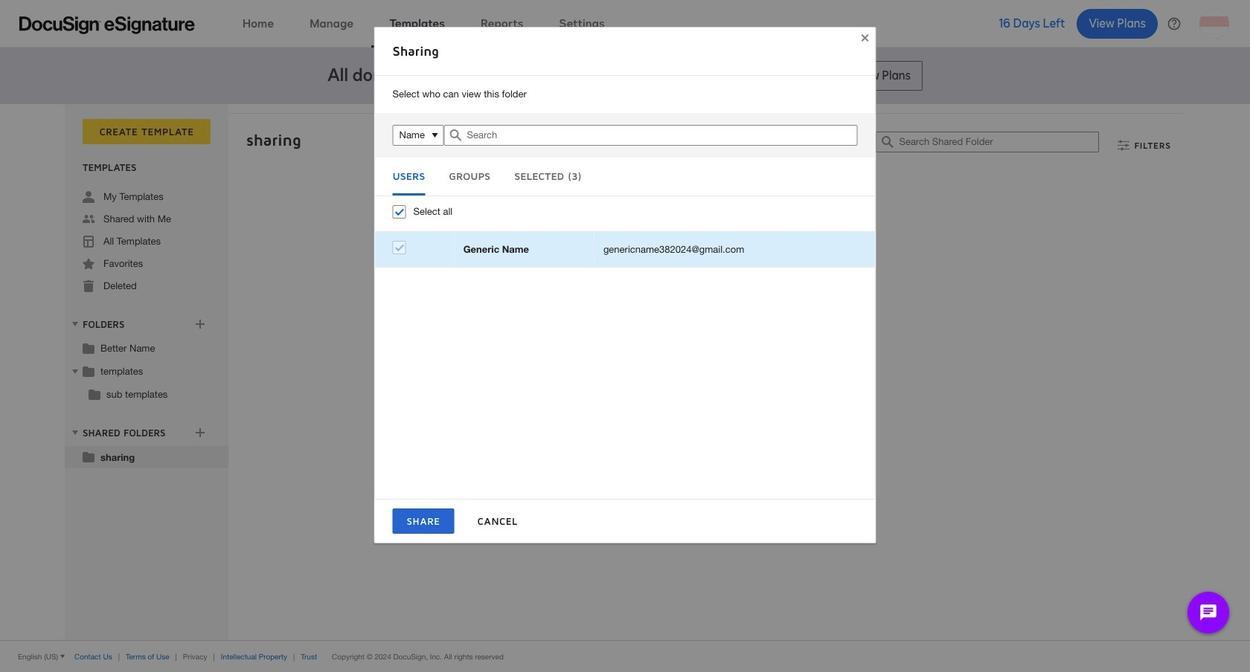 Task type: describe. For each thing, give the bounding box(es) containing it.
trash image
[[83, 281, 95, 293]]

1 vertical spatial folder image
[[89, 389, 100, 400]]

0 vertical spatial folder image
[[83, 342, 95, 354]]

star filled image
[[83, 258, 95, 270]]

user image
[[83, 191, 95, 203]]

1 folder image from the top
[[83, 365, 95, 377]]

more info region
[[0, 641, 1250, 673]]



Task type: vqa. For each thing, say whether or not it's contained in the screenshot.
DocuSign eSignature 'IMAGE'
yes



Task type: locate. For each thing, give the bounding box(es) containing it.
folder image
[[83, 365, 95, 377], [83, 451, 95, 463]]

view shared folders image
[[69, 427, 81, 439]]

2 folder image from the top
[[83, 451, 95, 463]]

Search Shared Folder text field
[[899, 132, 1099, 152]]

view folders image
[[69, 318, 81, 330]]

0 vertical spatial folder image
[[83, 365, 95, 377]]

shared image
[[83, 214, 95, 226]]

docusign esignature image
[[19, 16, 195, 34]]

1 vertical spatial folder image
[[83, 451, 95, 463]]

tab list
[[393, 167, 858, 196]]

Search text field
[[467, 126, 857, 145]]

folder image
[[83, 342, 95, 354], [89, 389, 100, 400]]

templates image
[[83, 236, 95, 248]]



